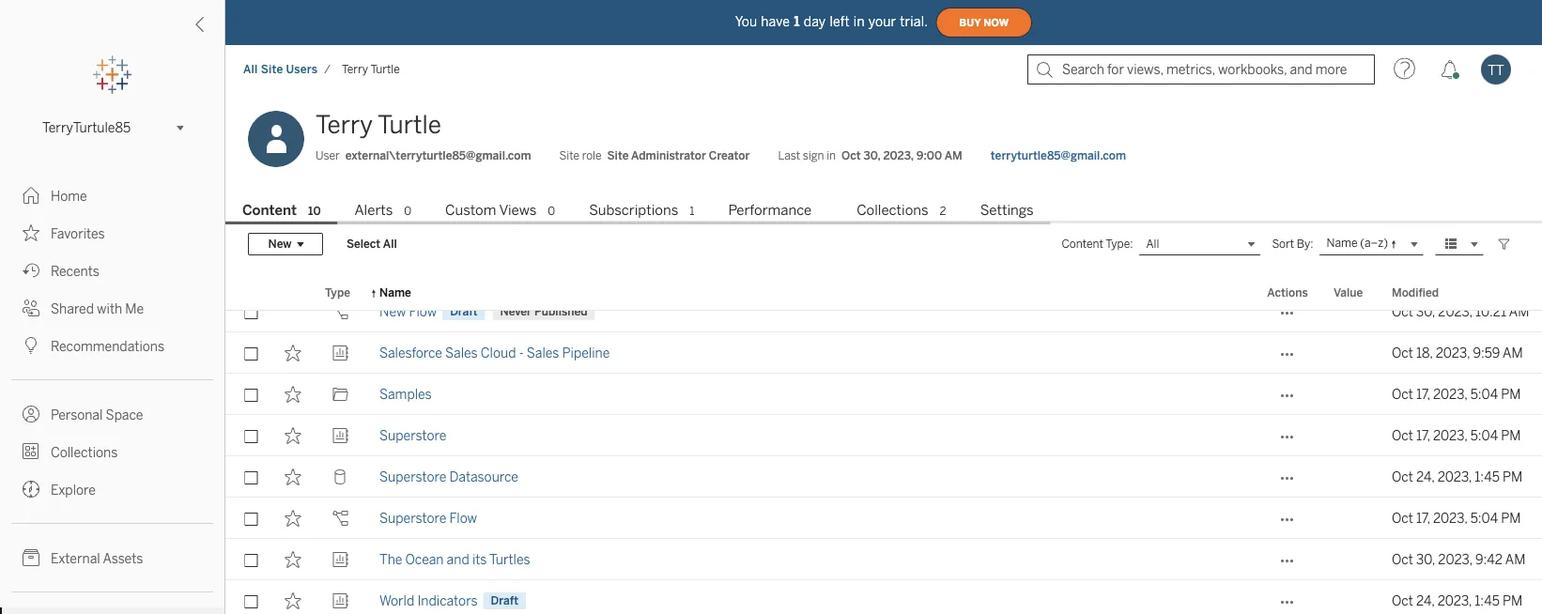 Task type: locate. For each thing, give the bounding box(es) containing it.
you have 1 day left in your trial.
[[736, 14, 929, 29]]

1:45 down 9:42
[[1476, 593, 1500, 609]]

2 5:04 from the top
[[1471, 428, 1499, 443]]

row containing superstore flow
[[226, 498, 1543, 539]]

0 horizontal spatial sales
[[445, 345, 478, 361]]

am for oct 18, 2023, 9:59 am
[[1504, 345, 1524, 361]]

site left role
[[560, 149, 580, 163]]

am for oct 30, 2023, 10:21 am
[[1510, 304, 1530, 319]]

flow inside superstore flow link
[[450, 511, 477, 526]]

site right role
[[608, 149, 629, 163]]

flow image
[[332, 510, 349, 527]]

grid
[[226, 209, 1543, 615]]

draft for world indicators
[[491, 594, 519, 608]]

in inside terry turtle main content
[[827, 149, 836, 163]]

0 right alerts
[[404, 204, 412, 218]]

2 horizontal spatial all
[[1147, 237, 1160, 251]]

1 vertical spatial workbook image
[[332, 345, 349, 362]]

new up salesforce
[[380, 304, 406, 319]]

row containing samples
[[226, 374, 1543, 415]]

world indicators
[[380, 593, 478, 609]]

terryturtule85
[[42, 120, 131, 136]]

1 horizontal spatial 0
[[548, 204, 555, 218]]

all site users link
[[242, 62, 319, 77]]

2 workbook image from the top
[[332, 552, 349, 568]]

turtle
[[371, 62, 400, 76], [378, 110, 442, 140]]

workbook image down flow icon
[[332, 552, 349, 568]]

last sign in oct 30, 2023, 9:00 am
[[778, 149, 963, 163]]

0 horizontal spatial all
[[243, 62, 258, 76]]

30, down modified
[[1417, 304, 1436, 319]]

site role site administrator creator
[[560, 149, 750, 163]]

24, up oct 30, 2023, 9:42 am
[[1417, 469, 1435, 485]]

oct 18, 2023, 9:59 am
[[1393, 345, 1524, 361]]

oct for superstore flow
[[1393, 511, 1414, 526]]

row containing superstore
[[226, 415, 1543, 457]]

7 cell from the top
[[1323, 539, 1381, 581]]

1 vertical spatial name
[[380, 286, 411, 299]]

name up new flow
[[380, 286, 411, 299]]

last
[[778, 149, 801, 163]]

am right 10:21
[[1510, 304, 1530, 319]]

Search for views, metrics, workbooks, and more text field
[[1028, 55, 1376, 85]]

0 vertical spatial in
[[854, 14, 865, 29]]

4 cell from the top
[[1323, 415, 1381, 457]]

content left type:
[[1062, 237, 1104, 251]]

workbook image
[[332, 428, 349, 444], [332, 552, 349, 568], [332, 593, 349, 610]]

oct for superstore
[[1393, 428, 1414, 443]]

1 vertical spatial superstore
[[380, 469, 447, 485]]

superstore
[[380, 428, 447, 443], [380, 469, 447, 485], [380, 511, 447, 526]]

pm for samples
[[1502, 387, 1522, 402]]

sort by:
[[1273, 237, 1314, 251]]

project image
[[332, 386, 349, 403]]

name left (a–z)
[[1327, 236, 1358, 250]]

day
[[804, 14, 826, 29]]

1 horizontal spatial 1
[[794, 14, 800, 29]]

oct 24, 2023, 1:45 pm down oct 30, 2023, 9:42 am
[[1393, 593, 1523, 609]]

1 vertical spatial 17,
[[1417, 428, 1431, 443]]

terry turtle
[[342, 62, 400, 76], [316, 110, 442, 140]]

new inside row
[[380, 304, 406, 319]]

flow image
[[332, 303, 349, 320]]

30, left 9:42
[[1417, 552, 1436, 568]]

sales left cloud at the bottom left
[[445, 345, 478, 361]]

all button
[[1139, 233, 1261, 256]]

am right the 9:59
[[1504, 345, 1524, 361]]

home
[[51, 188, 87, 204]]

5 row from the top
[[226, 457, 1543, 498]]

17, for superstore
[[1417, 428, 1431, 443]]

1 vertical spatial draft
[[491, 594, 519, 608]]

2 vertical spatial workbook image
[[332, 593, 349, 610]]

terry turtle right /
[[342, 62, 400, 76]]

collections
[[857, 202, 929, 219], [51, 445, 118, 460]]

sort
[[1273, 237, 1295, 251]]

terry inside main content
[[316, 110, 373, 140]]

oct 17, 2023, 5:04 pm for samples
[[1393, 387, 1522, 402]]

all
[[243, 62, 258, 76], [383, 237, 397, 251], [1147, 237, 1160, 251]]

settings
[[981, 202, 1034, 219]]

flow
[[409, 304, 437, 319], [450, 511, 477, 526]]

1 vertical spatial 5:04
[[1471, 428, 1499, 443]]

2 superstore from the top
[[380, 469, 447, 485]]

1 horizontal spatial content
[[1062, 237, 1104, 251]]

6 cell from the top
[[1323, 498, 1381, 539]]

1 workbook image from the top
[[332, 428, 349, 444]]

buy now button
[[936, 8, 1033, 38]]

workbook image for the ocean and its turtles
[[332, 552, 349, 568]]

9:42
[[1476, 552, 1504, 568]]

1 row from the top
[[226, 291, 1543, 333]]

5:04
[[1471, 387, 1499, 402], [1471, 428, 1499, 443], [1471, 511, 1499, 526]]

terryturtle85@gmail.com
[[991, 149, 1127, 163]]

1 vertical spatial in
[[827, 149, 836, 163]]

1 horizontal spatial name
[[1327, 236, 1358, 250]]

workbook image
[[332, 221, 349, 238], [332, 345, 349, 362]]

terry turtle element
[[336, 62, 406, 76]]

new for new
[[268, 237, 292, 251]]

row containing superstore datasource
[[226, 457, 1543, 498]]

row group
[[226, 209, 1543, 615]]

0 vertical spatial workbook image
[[332, 428, 349, 444]]

2023, for salesforce sales cloud - sales pipeline
[[1437, 345, 1471, 361]]

1 vertical spatial new
[[380, 304, 406, 319]]

content up new popup button
[[242, 202, 297, 219]]

0 vertical spatial 5:04
[[1471, 387, 1499, 402]]

name inside dropdown button
[[1327, 236, 1358, 250]]

new inside popup button
[[268, 237, 292, 251]]

0 vertical spatial 17,
[[1417, 387, 1431, 402]]

0 vertical spatial superstore
[[380, 428, 447, 443]]

turtle up user external\terryturtle85@gmail.com at top left
[[378, 110, 442, 140]]

salesforce sales cloud - sales pipeline
[[380, 345, 610, 361]]

flow up salesforce
[[409, 304, 437, 319]]

oct
[[842, 149, 861, 163], [1393, 304, 1414, 319], [1393, 345, 1414, 361], [1393, 387, 1414, 402], [1393, 428, 1414, 443], [1393, 469, 1414, 485], [1393, 511, 1414, 526], [1393, 552, 1414, 568], [1393, 593, 1414, 609]]

draft down turtles
[[491, 594, 519, 608]]

1 horizontal spatial new
[[380, 304, 406, 319]]

5:04 for samples
[[1471, 387, 1499, 402]]

name
[[1327, 236, 1358, 250], [380, 286, 411, 299]]

2023, for superstore datasource
[[1438, 469, 1473, 485]]

favorites link
[[0, 214, 225, 252]]

oct 24, 2023, 1:45 pm
[[1393, 469, 1523, 485], [1393, 593, 1523, 609]]

new button
[[248, 233, 323, 256]]

cell
[[1323, 291, 1381, 333], [1323, 333, 1381, 374], [1323, 374, 1381, 415], [1323, 415, 1381, 457], [1323, 457, 1381, 498], [1323, 498, 1381, 539], [1323, 539, 1381, 581]]

1 vertical spatial content
[[1062, 237, 1104, 251]]

7 row from the top
[[226, 539, 1543, 581]]

0 vertical spatial draft
[[450, 305, 478, 319]]

external
[[51, 551, 100, 567]]

world
[[380, 593, 415, 609]]

type:
[[1106, 237, 1134, 251]]

2 oct 17, 2023, 5:04 pm from the top
[[1393, 428, 1522, 443]]

1 right subscriptions
[[690, 204, 695, 218]]

flow inside new flow link
[[409, 304, 437, 319]]

oct 17, 2023, 5:04 pm
[[1393, 387, 1522, 402], [1393, 428, 1522, 443], [1393, 511, 1522, 526]]

collections link
[[0, 433, 225, 471]]

superstore inside superstore flow link
[[380, 511, 447, 526]]

oct for salesforce sales cloud - sales pipeline
[[1393, 345, 1414, 361]]

1 horizontal spatial flow
[[450, 511, 477, 526]]

content inside the sub-spaces tab list
[[242, 202, 297, 219]]

turtle right /
[[371, 62, 400, 76]]

5:04 for superstore flow
[[1471, 511, 1499, 526]]

1 vertical spatial 1:45
[[1476, 593, 1500, 609]]

1 cell from the top
[[1323, 291, 1381, 333]]

1 vertical spatial workbook image
[[332, 552, 349, 568]]

/
[[324, 62, 331, 76]]

in right left
[[854, 14, 865, 29]]

assets
[[103, 551, 143, 567]]

30, left 9:00
[[864, 149, 881, 163]]

0 vertical spatial new
[[268, 237, 292, 251]]

new
[[268, 237, 292, 251], [380, 304, 406, 319]]

1 superstore from the top
[[380, 428, 447, 443]]

0 horizontal spatial new
[[268, 237, 292, 251]]

3 superstore from the top
[[380, 511, 447, 526]]

row
[[226, 291, 1543, 333], [226, 333, 1543, 374], [226, 374, 1543, 415], [226, 415, 1543, 457], [226, 457, 1543, 498], [226, 498, 1543, 539], [226, 539, 1543, 581], [226, 581, 1543, 615]]

1 workbook image from the top
[[332, 221, 349, 238]]

1 horizontal spatial site
[[560, 149, 580, 163]]

1 5:04 from the top
[[1471, 387, 1499, 402]]

1 left day
[[794, 14, 800, 29]]

9:00
[[917, 149, 943, 163]]

all inside button
[[383, 237, 397, 251]]

2 vertical spatial superstore
[[380, 511, 447, 526]]

1 horizontal spatial in
[[854, 14, 865, 29]]

all right type:
[[1147, 237, 1160, 251]]

terry up user
[[316, 110, 373, 140]]

0 right views in the top left of the page
[[548, 204, 555, 218]]

cell for superstore datasource
[[1323, 457, 1381, 498]]

workbook image for superstore
[[332, 428, 349, 444]]

1 vertical spatial 30,
[[1417, 304, 1436, 319]]

new left the select
[[268, 237, 292, 251]]

1 17, from the top
[[1417, 387, 1431, 402]]

0 vertical spatial content
[[242, 202, 297, 219]]

4 row from the top
[[226, 415, 1543, 457]]

all for all site users /
[[243, 62, 258, 76]]

recommendations
[[51, 339, 165, 354]]

terry right /
[[342, 62, 368, 76]]

workbook image left world
[[332, 593, 349, 610]]

0 horizontal spatial flow
[[409, 304, 437, 319]]

1 vertical spatial collections
[[51, 445, 118, 460]]

1 horizontal spatial all
[[383, 237, 397, 251]]

2023, for superstore
[[1434, 428, 1468, 443]]

row containing new flow
[[226, 291, 1543, 333]]

0 vertical spatial oct 17, 2023, 5:04 pm
[[1393, 387, 1522, 402]]

6 row from the top
[[226, 498, 1543, 539]]

2 0 from the left
[[548, 204, 555, 218]]

3 17, from the top
[[1417, 511, 1431, 526]]

2 vertical spatial 30,
[[1417, 552, 1436, 568]]

1:45 up 9:42
[[1476, 469, 1500, 485]]

0 vertical spatial collections
[[857, 202, 929, 219]]

3 cell from the top
[[1323, 374, 1381, 415]]

have
[[761, 14, 790, 29]]

2 17, from the top
[[1417, 428, 1431, 443]]

indicators
[[418, 593, 478, 609]]

pm for superstore
[[1502, 428, 1522, 443]]

draft
[[450, 305, 478, 319], [491, 594, 519, 608]]

0 horizontal spatial content
[[242, 202, 297, 219]]

1
[[794, 14, 800, 29], [690, 204, 695, 218]]

1 vertical spatial 1
[[690, 204, 695, 218]]

2 horizontal spatial site
[[608, 149, 629, 163]]

0 vertical spatial 1
[[794, 14, 800, 29]]

trial.
[[900, 14, 929, 29]]

0 vertical spatial workbook image
[[332, 221, 349, 238]]

cloud
[[481, 345, 516, 361]]

data source image
[[332, 469, 349, 486]]

0 vertical spatial name
[[1327, 236, 1358, 250]]

modified
[[1393, 286, 1440, 299]]

3 row from the top
[[226, 374, 1543, 415]]

0 horizontal spatial 1
[[690, 204, 695, 218]]

favorites
[[51, 226, 105, 241]]

0
[[404, 204, 412, 218], [548, 204, 555, 218]]

1 oct 24, 2023, 1:45 pm from the top
[[1393, 469, 1523, 485]]

new for new flow
[[380, 304, 406, 319]]

am right 9:00
[[945, 149, 963, 163]]

terry turtle up user external\terryturtle85@gmail.com at top left
[[316, 110, 442, 140]]

10:21
[[1476, 304, 1507, 319]]

0 horizontal spatial draft
[[450, 305, 478, 319]]

0 vertical spatial oct 24, 2023, 1:45 pm
[[1393, 469, 1523, 485]]

terry
[[342, 62, 368, 76], [316, 110, 373, 140]]

1 1:45 from the top
[[1476, 469, 1500, 485]]

1 horizontal spatial sales
[[527, 345, 559, 361]]

2 cell from the top
[[1323, 333, 1381, 374]]

1 vertical spatial oct 24, 2023, 1:45 pm
[[1393, 593, 1523, 609]]

1 horizontal spatial draft
[[491, 594, 519, 608]]

main navigation. press the up and down arrow keys to access links. element
[[0, 177, 225, 615]]

0 horizontal spatial in
[[827, 149, 836, 163]]

0 vertical spatial 1:45
[[1476, 469, 1500, 485]]

type
[[325, 286, 351, 299]]

5 cell from the top
[[1323, 457, 1381, 498]]

oct for the ocean and its turtles
[[1393, 552, 1414, 568]]

0 vertical spatial terry
[[342, 62, 368, 76]]

1 vertical spatial terry
[[316, 110, 373, 140]]

terry turtle main content
[[226, 94, 1543, 615]]

all left users
[[243, 62, 258, 76]]

0 horizontal spatial name
[[380, 286, 411, 299]]

content type:
[[1062, 237, 1134, 251]]

collections down personal
[[51, 445, 118, 460]]

2 vertical spatial 17,
[[1417, 511, 1431, 526]]

1 vertical spatial flow
[[450, 511, 477, 526]]

8 row from the top
[[226, 581, 1543, 615]]

superstore for superstore
[[380, 428, 447, 443]]

superstore down samples link
[[380, 428, 447, 443]]

workbook image up data source image
[[332, 428, 349, 444]]

superstore up ocean
[[380, 511, 447, 526]]

external assets
[[51, 551, 143, 567]]

site left users
[[261, 62, 283, 76]]

never published
[[500, 305, 588, 319]]

0 vertical spatial 30,
[[864, 149, 881, 163]]

3 5:04 from the top
[[1471, 511, 1499, 526]]

sales right '-'
[[527, 345, 559, 361]]

0 vertical spatial 24,
[[1417, 469, 1435, 485]]

flow for new flow
[[409, 304, 437, 319]]

in right sign
[[827, 149, 836, 163]]

2023, for samples
[[1434, 387, 1468, 402]]

1 vertical spatial turtle
[[378, 110, 442, 140]]

oct 17, 2023, 5:04 pm for superstore flow
[[1393, 511, 1522, 526]]

am for oct 30, 2023, 9:42 am
[[1506, 552, 1526, 568]]

2 vertical spatial 5:04
[[1471, 511, 1499, 526]]

1 vertical spatial terry turtle
[[316, 110, 442, 140]]

superstore inside superstore datasource link
[[380, 469, 447, 485]]

collections left 2
[[857, 202, 929, 219]]

2 vertical spatial oct 17, 2023, 5:04 pm
[[1393, 511, 1522, 526]]

1 vertical spatial oct 17, 2023, 5:04 pm
[[1393, 428, 1522, 443]]

site
[[261, 62, 283, 76], [560, 149, 580, 163], [608, 149, 629, 163]]

value
[[1334, 286, 1364, 299]]

am right 9:42
[[1506, 552, 1526, 568]]

content for content
[[242, 202, 297, 219]]

content
[[242, 202, 297, 219], [1062, 237, 1104, 251]]

in
[[854, 14, 865, 29], [827, 149, 836, 163]]

0 vertical spatial flow
[[409, 304, 437, 319]]

1 0 from the left
[[404, 204, 412, 218]]

draft up salesforce sales cloud - sales pipeline at the bottom of the page
[[450, 305, 478, 319]]

row containing salesforce sales cloud - sales pipeline
[[226, 333, 1543, 374]]

24, down oct 30, 2023, 9:42 am
[[1417, 593, 1435, 609]]

0 vertical spatial terry turtle
[[342, 62, 400, 76]]

0 horizontal spatial 0
[[404, 204, 412, 218]]

oct 24, 2023, 1:45 pm up oct 30, 2023, 9:42 am
[[1393, 469, 1523, 485]]

all right the select
[[383, 237, 397, 251]]

3 oct 17, 2023, 5:04 pm from the top
[[1393, 511, 1522, 526]]

0 horizontal spatial collections
[[51, 445, 118, 460]]

flow up and
[[450, 511, 477, 526]]

actions
[[1268, 286, 1309, 299]]

salesforce sales cloud - sales pipeline link
[[380, 333, 610, 374]]

1 oct 17, 2023, 5:04 pm from the top
[[1393, 387, 1522, 402]]

buy
[[960, 17, 981, 28]]

0 for custom views
[[548, 204, 555, 218]]

2 row from the top
[[226, 333, 1543, 374]]

1 horizontal spatial collections
[[857, 202, 929, 219]]

all inside dropdown button
[[1147, 237, 1160, 251]]

the ocean and its turtles link
[[380, 539, 530, 581]]

superstore down superstore link
[[380, 469, 447, 485]]

1 vertical spatial 24,
[[1417, 593, 1435, 609]]



Task type: vqa. For each thing, say whether or not it's contained in the screenshot.


Task type: describe. For each thing, give the bounding box(es) containing it.
superstore flow
[[380, 511, 477, 526]]

cell for superstore flow
[[1323, 498, 1381, 539]]

oct 30, 2023, 10:21 am
[[1393, 304, 1530, 319]]

sign
[[803, 149, 825, 163]]

terryturtle85@gmail.com link
[[991, 148, 1127, 164]]

the ocean and its turtles
[[380, 552, 530, 568]]

oct 30, 2023, 9:42 am
[[1393, 552, 1526, 568]]

samples
[[380, 387, 432, 402]]

you
[[736, 14, 758, 29]]

external\terryturtle85@gmail.com
[[346, 149, 531, 163]]

terryturtule85 button
[[35, 117, 190, 139]]

terry turtle inside main content
[[316, 110, 442, 140]]

custom
[[446, 202, 497, 219]]

2023, for superstore flow
[[1434, 511, 1468, 526]]

left
[[830, 14, 850, 29]]

10
[[308, 204, 321, 218]]

2023, for the ocean and its turtles
[[1439, 552, 1473, 568]]

with
[[97, 301, 122, 317]]

18,
[[1417, 345, 1434, 361]]

collections inside the sub-spaces tab list
[[857, 202, 929, 219]]

cell for salesforce sales cloud - sales pipeline
[[1323, 333, 1381, 374]]

pm for superstore datasource
[[1503, 469, 1523, 485]]

navigation panel element
[[0, 56, 225, 615]]

content for content type:
[[1062, 237, 1104, 251]]

1 24, from the top
[[1417, 469, 1435, 485]]

2 oct 24, 2023, 1:45 pm from the top
[[1393, 593, 1523, 609]]

oct for superstore datasource
[[1393, 469, 1414, 485]]

-
[[519, 345, 524, 361]]

17, for superstore flow
[[1417, 511, 1431, 526]]

grid containing new flow
[[226, 209, 1543, 615]]

now
[[984, 17, 1009, 28]]

new flow link
[[380, 291, 437, 333]]

5:04 for superstore
[[1471, 428, 1499, 443]]

cell for superstore
[[1323, 415, 1381, 457]]

recents
[[51, 264, 99, 279]]

performance
[[729, 202, 812, 219]]

home link
[[0, 177, 225, 214]]

personal
[[51, 407, 103, 423]]

oct for samples
[[1393, 387, 1414, 402]]

sub-spaces tab list
[[226, 200, 1543, 225]]

space
[[106, 407, 143, 423]]

superstore for superstore flow
[[380, 511, 447, 526]]

user
[[316, 149, 340, 163]]

world indicators link
[[380, 581, 478, 615]]

cell for samples
[[1323, 374, 1381, 415]]

30, for oct 30, 2023, 10:21 am
[[1417, 304, 1436, 319]]

2 1:45 from the top
[[1476, 593, 1500, 609]]

collections inside the collections link
[[51, 445, 118, 460]]

2 24, from the top
[[1417, 593, 1435, 609]]

ocean
[[406, 552, 444, 568]]

1 inside the sub-spaces tab list
[[690, 204, 695, 218]]

samples link
[[380, 374, 432, 415]]

3 workbook image from the top
[[332, 593, 349, 610]]

explore
[[51, 483, 96, 498]]

all for all
[[1147, 237, 1160, 251]]

2 workbook image from the top
[[332, 345, 349, 362]]

row containing world indicators
[[226, 581, 1543, 615]]

the
[[380, 552, 403, 568]]

row containing the ocean and its turtles
[[226, 539, 1543, 581]]

user external\terryturtle85@gmail.com
[[316, 149, 531, 163]]

its
[[473, 552, 487, 568]]

name (a–z) button
[[1320, 233, 1425, 256]]

name for name
[[380, 286, 411, 299]]

9:59
[[1474, 345, 1501, 361]]

creator
[[709, 149, 750, 163]]

superstore link
[[380, 415, 447, 457]]

explore link
[[0, 471, 225, 508]]

subscriptions
[[589, 202, 679, 219]]

turtles
[[490, 552, 530, 568]]

name for name (a–z)
[[1327, 236, 1358, 250]]

name (a–z)
[[1327, 236, 1389, 250]]

pipeline
[[562, 345, 610, 361]]

alerts
[[355, 202, 393, 219]]

1 sales from the left
[[445, 345, 478, 361]]

shared
[[51, 301, 94, 317]]

users
[[286, 62, 318, 76]]

list view image
[[1443, 236, 1460, 253]]

shared with me link
[[0, 289, 225, 327]]

buy now
[[960, 17, 1009, 28]]

select all
[[347, 237, 397, 251]]

shared with me
[[51, 301, 144, 317]]

superstore datasource
[[380, 469, 519, 485]]

row group containing new flow
[[226, 209, 1543, 615]]

(a–z)
[[1361, 236, 1389, 250]]

salesforce
[[380, 345, 443, 361]]

17, for samples
[[1417, 387, 1431, 402]]

personal space
[[51, 407, 143, 423]]

your
[[869, 14, 897, 29]]

cell for the ocean and its turtles
[[1323, 539, 1381, 581]]

oct 17, 2023, 5:04 pm for superstore
[[1393, 428, 1522, 443]]

superstore datasource link
[[380, 457, 519, 498]]

recommendations link
[[0, 327, 225, 365]]

views
[[499, 202, 537, 219]]

me
[[125, 301, 144, 317]]

0 for alerts
[[404, 204, 412, 218]]

recents link
[[0, 252, 225, 289]]

select
[[347, 237, 381, 251]]

all site users /
[[243, 62, 331, 76]]

role
[[582, 149, 602, 163]]

flow for superstore flow
[[450, 511, 477, 526]]

0 vertical spatial turtle
[[371, 62, 400, 76]]

custom views
[[446, 202, 537, 219]]

0 horizontal spatial site
[[261, 62, 283, 76]]

select all button
[[335, 233, 409, 256]]

personal space link
[[0, 396, 225, 433]]

superstore for superstore datasource
[[380, 469, 447, 485]]

30, for oct 30, 2023, 9:42 am
[[1417, 552, 1436, 568]]

2 sales from the left
[[527, 345, 559, 361]]

external assets link
[[0, 539, 225, 577]]

turtle inside main content
[[378, 110, 442, 140]]

draft for new flow
[[450, 305, 478, 319]]

and
[[447, 552, 470, 568]]

by:
[[1298, 237, 1314, 251]]

new flow
[[380, 304, 437, 319]]

superstore flow link
[[380, 498, 477, 539]]

pm for superstore flow
[[1502, 511, 1522, 526]]

published
[[535, 305, 588, 319]]

never
[[500, 305, 532, 319]]



